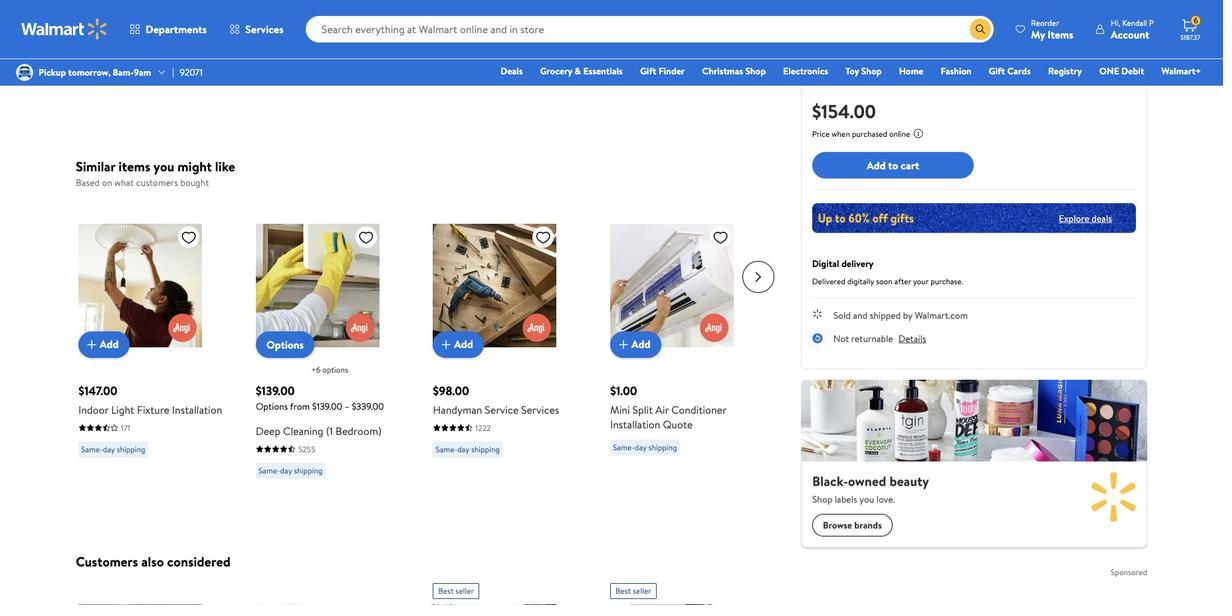 Task type: vqa. For each thing, say whether or not it's contained in the screenshot.
Get
no



Task type: describe. For each thing, give the bounding box(es) containing it.
same-day shipping down 5255
[[258, 465, 323, 476]]

purchased
[[852, 136, 888, 147]]

details button
[[899, 340, 927, 353]]

$147.00
[[78, 383, 118, 399]]

quote
[[663, 417, 693, 432]]

product group containing $139.00
[[256, 197, 404, 484]]

1222
[[476, 423, 491, 434]]

up to sixty percent off deals. shop now. image
[[812, 211, 1136, 241]]

explore
[[1059, 219, 1090, 233]]

add button for $98.00
[[433, 331, 484, 358]]

toy
[[846, 64, 859, 78]]

one
[[1100, 64, 1120, 78]]

same- down deep
[[258, 465, 280, 476]]

shipping down 171
[[117, 444, 145, 455]]

sold and shipped by walmart.com
[[834, 317, 968, 330]]

departments button
[[118, 13, 218, 45]]

shipped
[[870, 317, 901, 330]]

same-day shipping down split
[[613, 442, 677, 453]]

same-day shipping down 171
[[81, 444, 145, 455]]

9am
[[134, 66, 151, 79]]

deals
[[501, 64, 523, 78]]

deep cleaning (1 bedroom) image
[[256, 224, 379, 347]]

2 best seller from the left
[[616, 586, 652, 597]]

indoor
[[78, 403, 109, 417]]

like
[[215, 158, 235, 176]]

+6
[[311, 364, 321, 375]]

$1.00 mini split air conditioner installation quote
[[610, 383, 727, 432]]

$98.00
[[433, 383, 469, 399]]

$98.00 handyman service services
[[433, 383, 559, 417]]

considered
[[167, 553, 231, 571]]

$1.00
[[610, 383, 637, 399]]

pickup
[[39, 66, 66, 79]]

sponsored
[[1111, 559, 1148, 570]]

$339.00
[[352, 400, 384, 413]]

add to favorites list, handyman service services image
[[535, 229, 551, 246]]

+6 options
[[311, 364, 348, 375]]

sold
[[834, 317, 851, 330]]

fashion link
[[935, 64, 978, 78]]

same- down indoor
[[81, 444, 103, 455]]

indoor light fixture installation image
[[78, 224, 202, 347]]

reorder
[[1031, 17, 1060, 28]]

$187.37
[[1181, 33, 1201, 42]]

grocery & essentials
[[540, 64, 623, 78]]

gift finder
[[640, 64, 685, 78]]

walmart+
[[1162, 64, 1202, 78]]

deals link
[[495, 64, 529, 78]]

similar
[[76, 158, 115, 176]]

home link
[[893, 64, 930, 78]]

add to favorites list, indoor light fixture installation image
[[181, 229, 197, 246]]

delivered
[[812, 283, 846, 295]]

same- down mini
[[613, 442, 635, 453]]

departments
[[146, 22, 207, 37]]

options
[[323, 364, 348, 375]]

1 seller from the left
[[456, 586, 474, 597]]

to
[[889, 166, 899, 180]]

customers also considered
[[76, 553, 231, 571]]

options inside $139.00 options from $139.00 – $339.00
[[256, 400, 288, 413]]

services button
[[218, 13, 295, 45]]

price when purchased online
[[812, 136, 911, 147]]

deep
[[256, 424, 281, 439]]

same- down handyman
[[436, 444, 458, 455]]

shop for christmas shop
[[746, 64, 766, 78]]

christmas shop link
[[696, 64, 772, 78]]

air
[[656, 403, 669, 417]]

account
[[1111, 27, 1150, 42]]

tomorrow,
[[68, 66, 111, 79]]

one debit link
[[1094, 64, 1151, 78]]

2 best from the left
[[616, 586, 631, 597]]

price
[[812, 136, 830, 147]]

gift cards
[[989, 64, 1031, 78]]

same-day shipping down 1222
[[436, 444, 500, 455]]

your
[[913, 283, 929, 295]]

explore deals
[[1059, 219, 1112, 233]]

product group containing $147.00
[[78, 197, 227, 484]]

search icon image
[[976, 24, 986, 35]]

add for $1.00
[[632, 337, 651, 352]]

deep cleaning (1 bedroom)
[[256, 424, 382, 439]]

registry
[[1048, 64, 1082, 78]]

cart
[[901, 166, 920, 180]]

cleaning
[[283, 424, 324, 439]]

add inside button
[[867, 166, 886, 180]]

day down "light"
[[103, 444, 115, 455]]

not returnable details
[[834, 340, 927, 353]]

add to favorites list, mini split air conditioner installation quote image
[[713, 229, 729, 246]]

my
[[1031, 27, 1045, 42]]

Search search field
[[306, 16, 994, 43]]

not
[[834, 340, 849, 353]]

$139.00 options from $139.00 – $339.00
[[256, 383, 384, 413]]

debit
[[1122, 64, 1145, 78]]

add to cart image
[[438, 337, 454, 353]]

gift cards link
[[983, 64, 1037, 78]]

add for $98.00
[[454, 337, 473, 352]]

handyman service services image
[[433, 224, 557, 347]]

you
[[154, 158, 174, 176]]

day down handyman
[[458, 444, 469, 455]]

returnable
[[851, 340, 893, 353]]

product group containing $98.00
[[433, 197, 581, 484]]

1 best seller from the left
[[438, 586, 474, 597]]

services inside dropdown button
[[245, 22, 284, 37]]

digital delivery delivered digitally soon after your purchase.
[[812, 265, 963, 295]]



Task type: locate. For each thing, give the bounding box(es) containing it.
walmart.com
[[915, 317, 968, 330]]

customers
[[76, 553, 138, 571]]

1 horizontal spatial best seller
[[616, 586, 652, 597]]

might
[[178, 158, 212, 176]]

1 horizontal spatial installation
[[610, 417, 661, 432]]

bedroom)
[[336, 424, 382, 439]]

1 add to cart image from the left
[[84, 337, 100, 353]]

shipping down 5255
[[294, 465, 323, 476]]

1 gift from the left
[[640, 64, 657, 78]]

deals
[[1092, 219, 1112, 233]]

0 horizontal spatial add button
[[78, 331, 129, 358]]

options link
[[256, 331, 314, 358]]

walmart+ link
[[1156, 64, 1208, 78]]

walmart image
[[21, 19, 108, 40]]

1 horizontal spatial add button
[[433, 331, 484, 358]]

online
[[890, 136, 911, 147]]

$154.00
[[812, 106, 876, 132]]

1 best from the left
[[438, 586, 454, 597]]

add to cart image
[[84, 337, 100, 353], [616, 337, 632, 353]]

add left to
[[867, 166, 886, 180]]

purchase.
[[931, 283, 963, 295]]

2 add button from the left
[[433, 331, 484, 358]]

–
[[345, 400, 350, 413]]

4 product group from the left
[[610, 197, 758, 484]]

0 horizontal spatial shop
[[746, 64, 766, 78]]

add to favorites list, deep cleaning (1 bedroom) image
[[358, 229, 374, 246]]

$139.00 up the from
[[256, 383, 295, 399]]

by
[[903, 317, 913, 330]]

add to cart image up '$147.00'
[[84, 337, 100, 353]]

shop for toy shop
[[862, 64, 882, 78]]

&
[[575, 64, 581, 78]]

(1
[[326, 424, 333, 439]]

add
[[867, 166, 886, 180], [100, 337, 119, 352], [454, 337, 473, 352], [632, 337, 651, 352]]

registry link
[[1042, 64, 1088, 78]]

0 horizontal spatial seller
[[456, 586, 474, 597]]

day down cleaning
[[280, 465, 292, 476]]

best seller
[[438, 586, 474, 597], [616, 586, 652, 597]]

1 shop from the left
[[746, 64, 766, 78]]

installation right the fixture at the left
[[172, 403, 222, 417]]

3 add button from the left
[[610, 331, 661, 358]]

0 vertical spatial services
[[245, 22, 284, 37]]

1 horizontal spatial shop
[[862, 64, 882, 78]]

Walmart Site-Wide search field
[[306, 16, 994, 43]]

toy shop link
[[840, 64, 888, 78]]

p
[[1150, 17, 1154, 28]]

gift for gift finder
[[640, 64, 657, 78]]

next slide for similar items you might like list image
[[743, 261, 774, 293]]

add button up $98.00
[[433, 331, 484, 358]]

installation inside $1.00 mini split air conditioner installation quote
[[610, 417, 661, 432]]

essentials
[[583, 64, 623, 78]]

1 horizontal spatial $139.00
[[312, 400, 342, 413]]

add to cart button
[[812, 160, 974, 186]]

installation inside $147.00 indoor light fixture installation
[[172, 403, 222, 417]]

| 92071
[[172, 66, 203, 79]]

pickup tomorrow, 8am-9am
[[39, 66, 151, 79]]

services inside $98.00 handyman service services
[[521, 403, 559, 417]]

$139.00 left –
[[312, 400, 342, 413]]

2 shop from the left
[[862, 64, 882, 78]]

2 horizontal spatial add button
[[610, 331, 661, 358]]

92071
[[180, 66, 203, 79]]

one debit
[[1100, 64, 1145, 78]]

finder
[[659, 64, 685, 78]]

6
[[1194, 15, 1198, 26]]

after
[[895, 283, 912, 295]]

items
[[1048, 27, 1074, 42]]

services
[[245, 22, 284, 37], [521, 403, 559, 417]]

add to cart
[[867, 166, 920, 180]]

when
[[832, 136, 850, 147]]

add for $147.00
[[100, 337, 119, 352]]

add to cart image up $1.00
[[616, 337, 632, 353]]

explore deals link
[[1054, 214, 1118, 238]]

based
[[76, 176, 100, 190]]

1 vertical spatial $139.00
[[312, 400, 342, 413]]

home
[[899, 64, 924, 78]]

product group
[[78, 197, 227, 484], [256, 197, 404, 484], [433, 197, 581, 484], [610, 197, 758, 484]]

shipping down 1222
[[471, 444, 500, 455]]

similar items you might like based on what customers bought
[[76, 158, 235, 190]]

2 product group from the left
[[256, 197, 404, 484]]

fixture
[[137, 403, 170, 417]]

installation down $1.00
[[610, 417, 661, 432]]

0 horizontal spatial gift
[[640, 64, 657, 78]]

shipping down quote
[[649, 442, 677, 453]]

customers
[[136, 176, 178, 190]]

on
[[102, 176, 112, 190]]

add up $98.00
[[454, 337, 473, 352]]

installation
[[172, 403, 222, 417], [610, 417, 661, 432]]

1 add button from the left
[[78, 331, 129, 358]]

reorder my items
[[1031, 17, 1074, 42]]

kendall
[[1123, 17, 1148, 28]]

day down split
[[635, 442, 647, 453]]

light
[[111, 403, 134, 417]]

1 vertical spatial services
[[521, 403, 559, 417]]

options up deep
[[256, 400, 288, 413]]

1 vertical spatial options
[[256, 400, 288, 413]]

gift for gift cards
[[989, 64, 1005, 78]]

details
[[899, 340, 927, 353]]

2 seller from the left
[[633, 586, 652, 597]]

same-
[[613, 442, 635, 453], [81, 444, 103, 455], [436, 444, 458, 455], [258, 465, 280, 476]]

1 horizontal spatial seller
[[633, 586, 652, 597]]

1 horizontal spatial best
[[616, 586, 631, 597]]

grocery & essentials link
[[534, 64, 629, 78]]

add button for $147.00
[[78, 331, 129, 358]]

and
[[853, 317, 868, 330]]

gift left finder
[[640, 64, 657, 78]]

shipping
[[649, 442, 677, 453], [117, 444, 145, 455], [471, 444, 500, 455], [294, 465, 323, 476]]

add up '$147.00'
[[100, 337, 119, 352]]

conditioner
[[672, 403, 727, 417]]

add button up '$147.00'
[[78, 331, 129, 358]]

hi, kendall p account
[[1111, 17, 1154, 42]]

0 horizontal spatial installation
[[172, 403, 222, 417]]

hi,
[[1111, 17, 1121, 28]]

 image
[[16, 64, 33, 81]]

1 horizontal spatial services
[[521, 403, 559, 417]]

shop right toy
[[862, 64, 882, 78]]

$139.00
[[256, 383, 295, 399], [312, 400, 342, 413]]

0 vertical spatial $139.00
[[256, 383, 295, 399]]

items
[[119, 158, 150, 176]]

add to cart image for $147.00
[[84, 337, 100, 353]]

add up $1.00
[[632, 337, 651, 352]]

0 horizontal spatial add to cart image
[[84, 337, 100, 353]]

digital
[[812, 265, 840, 278]]

8am-
[[113, 66, 134, 79]]

soon
[[876, 283, 893, 295]]

0 horizontal spatial services
[[245, 22, 284, 37]]

3 product group from the left
[[433, 197, 581, 484]]

bought
[[180, 176, 209, 190]]

0 horizontal spatial best seller
[[438, 586, 474, 597]]

also
[[141, 553, 164, 571]]

1 horizontal spatial add to cart image
[[616, 337, 632, 353]]

legal information image
[[913, 136, 924, 146]]

toy shop
[[846, 64, 882, 78]]

mini split air conditioner installation quote image
[[610, 224, 734, 347]]

from
[[290, 400, 310, 413]]

gift left the cards
[[989, 64, 1005, 78]]

christmas shop
[[702, 64, 766, 78]]

2 gift from the left
[[989, 64, 1005, 78]]

mini
[[610, 403, 630, 417]]

handyman
[[433, 403, 482, 417]]

1 horizontal spatial gift
[[989, 64, 1005, 78]]

gift inside "link"
[[640, 64, 657, 78]]

shop right christmas
[[746, 64, 766, 78]]

0 horizontal spatial $139.00
[[256, 383, 295, 399]]

options up $139.00 options from $139.00 – $339.00
[[266, 337, 304, 352]]

1 product group from the left
[[78, 197, 227, 484]]

0 horizontal spatial best
[[438, 586, 454, 597]]

service
[[485, 403, 519, 417]]

0 vertical spatial options
[[266, 337, 304, 352]]

2 add to cart image from the left
[[616, 337, 632, 353]]

5255
[[298, 444, 316, 455]]

add button up $1.00
[[610, 331, 661, 358]]

add button
[[78, 331, 129, 358], [433, 331, 484, 358], [610, 331, 661, 358]]

cards
[[1008, 64, 1031, 78]]

product group containing $1.00
[[610, 197, 758, 484]]

add to cart image for $1.00
[[616, 337, 632, 353]]

delivery
[[842, 265, 874, 278]]



